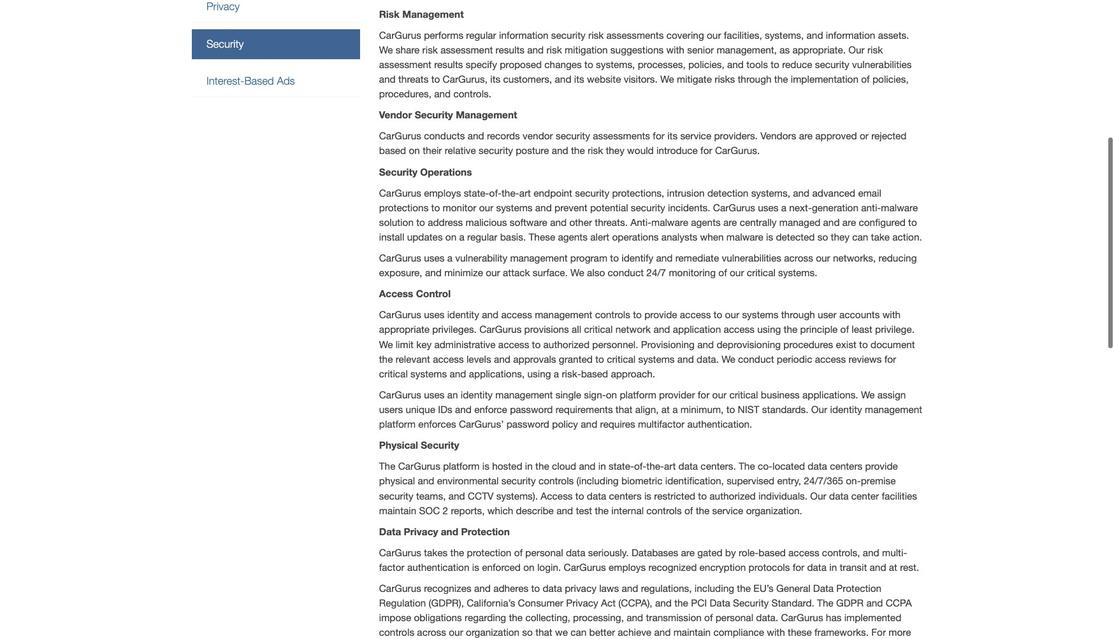 Task type: describe. For each thing, give the bounding box(es) containing it.
cargurus up levels
[[479, 324, 522, 336]]

control
[[416, 288, 451, 300]]

are up when
[[723, 217, 737, 228]]

controls inside cargurus uses identity and access management controls to provide access to our systems     through user accounts with appropriate privileges. cargurus provisions all critical network     and application access using the principle of least privilege. we limit key administrative     access to authorized personnel. provisioning and deprovisioning procedures exist to     document the relevant access levels and approvals granted to critical systems and data.     we conduct periodic access reviews for critical systems and applications, using a risk-based approach.
[[595, 309, 630, 321]]

art inside cargurus employs state-of-the-art endpoint security protections, intrusion detection     systems, and advanced email protections to monitor our systems and prevent potential     security incidents. cargurus uses a next-generation anti-malware solution to address     malicious software and other threats. anti-malware agents are centrally managed and are     configured to install updates on a regular basis. these agents alert operations analysts     when malware is detected so they can take action.
[[519, 187, 531, 199]]

assets.
[[878, 29, 909, 41]]

principle
[[800, 324, 838, 336]]

interest-based ads link
[[192, 66, 360, 97]]

transit
[[840, 562, 867, 574]]

align,
[[635, 404, 659, 416]]

cargurus down detection
[[713, 202, 755, 213]]

our inside cargurus performs regular information security risk assessments covering our facilities,     systems, and information assets. we share risk assessment results and risk mitigation     suggestions with senior management, as appropriate. our risk assessment results specify     proposed changes to systems, processes, policies, and tools to reduce security     vulnerabilities and threats to cargurus, its customers, and its website visitors.     we mitigate risks through the implementation of policies, procedures, and controls.
[[707, 29, 721, 41]]

all
[[572, 324, 581, 336]]

located
[[772, 461, 805, 473]]

cargurus inside cargurus uses a vulnerability management program to identify and remediate     vulnerabilities across our networks, reducing exposure, and minimize our attack surface.     we also conduct 24/7 monitoring of our critical systems.
[[379, 252, 421, 264]]

2
[[443, 505, 448, 517]]

employs inside cargurus employs state-of-the-art endpoint security protections, intrusion detection     systems, and advanced email protections to monitor our systems and prevent potential     security incidents. cargurus uses a next-generation anti-malware solution to address     malicious software and other threats. anti-malware agents are centrally managed and are     configured to install updates on a regular basis. these agents alert operations analysts     when malware is detected so they can take action.
[[424, 187, 461, 199]]

risk
[[379, 8, 400, 19]]

1 vertical spatial systems,
[[596, 59, 635, 70]]

0 vertical spatial systems,
[[765, 29, 804, 41]]

a inside 'cargurus uses an identity management single sign-on platform provider for our critical     business applications. we assign users unique ids and enforce password requirements that     align, at a minimum, to nist standards. our identity management platform enforces cargurus'     password policy and requires multifactor authentication.'
[[673, 404, 678, 416]]

malicious
[[466, 217, 507, 228]]

a left next-
[[781, 202, 787, 213]]

on inside cargurus employs state-of-the-art endpoint security protections, intrusion detection     systems, and advanced email protections to monitor our systems and prevent potential     security incidents. cargurus uses a next-generation anti-malware solution to address     malicious software and other threats. anti-malware agents are centrally managed and are     configured to install updates on a regular basis. these agents alert operations analysts     when malware is detected so they can take action.
[[445, 231, 457, 243]]

and down generation in the top right of the page
[[823, 217, 840, 228]]

management down applications,
[[495, 389, 553, 401]]

describe
[[516, 505, 554, 517]]

and up relative
[[468, 130, 484, 142]]

address
[[428, 217, 463, 228]]

and down regulations,
[[655, 598, 672, 609]]

0 horizontal spatial policies,
[[688, 59, 725, 70]]

and up the administrative
[[482, 309, 499, 321]]

prevent
[[555, 202, 587, 213]]

frameworks.
[[815, 627, 869, 639]]

security up systems).
[[501, 476, 536, 487]]

controls inside cargurus recognizes and adheres to data privacy laws and regulations, including the     eu's general data protection regulation (gdpr), california's consumer privacy act     (ccpa), and the pci data security standard. the gdpr and ccpa impose obligations     regarding the collecting, processing, and transmission of personal data. cargurus     has implemented controls across our organization so that we can better achieve and     maintain compliance with these frameworks. for m
[[379, 627, 414, 639]]

periodic
[[777, 354, 812, 365]]

senior
[[687, 44, 714, 55]]

centers.
[[701, 461, 736, 473]]

authentication
[[407, 562, 469, 574]]

its inside cargurus conducts and records vendor security assessments for its service providers.     vendors are approved or rejected based on their relative security posture and the risk     they would introduce for cargurus.
[[667, 130, 678, 142]]

attack
[[503, 267, 530, 279]]

maintain inside cargurus recognizes and adheres to data privacy laws and regulations, including the     eu's general data protection regulation (gdpr), california's consumer privacy act     (ccpa), and the pci data security standard. the gdpr and ccpa impose obligations     regarding the collecting, processing, and transmission of personal data. cargurus     has implemented controls across our organization so that we can better achieve and     maintain compliance with these frameworks. for m
[[673, 627, 711, 639]]

and up teams,
[[418, 476, 434, 487]]

controls down restricted at the right of page
[[646, 505, 682, 517]]

management down the assign
[[865, 404, 922, 416]]

0 vertical spatial protection
[[461, 526, 510, 538]]

at inside cargurus takes the protection of personal data seriously. databases are gated by     role-based access controls, and multi- factor authentication is enforced on login.     cargurus employs recognized encryption protocols for data in transit and at rest.
[[889, 562, 897, 574]]

on-
[[846, 476, 861, 487]]

based
[[244, 75, 274, 87]]

and up control
[[425, 267, 442, 279]]

suggestions
[[610, 44, 664, 55]]

in inside cargurus takes the protection of personal data seriously. databases are gated by     role-based access controls, and multi- factor authentication is enforced on login.     cargurus employs recognized encryption protocols for data in transit and at rest.
[[829, 562, 837, 574]]

the inside cargurus conducts and records vendor security assessments for its service providers.     vendors are approved or rejected based on their relative security posture and the risk     they would introduce for cargurus.
[[571, 145, 585, 156]]

0 horizontal spatial agents
[[558, 231, 588, 243]]

0 vertical spatial agents
[[691, 217, 721, 228]]

24/7/365
[[804, 476, 843, 487]]

cargurus uses a vulnerability management program to identify and remediate     vulnerabilities across our networks, reducing exposure, and minimize our attack surface.     we also conduct 24/7 monitoring of our critical systems.
[[379, 252, 917, 279]]

data left 'seriously.'
[[566, 547, 585, 559]]

is left hosted
[[482, 461, 489, 473]]

the up organization
[[509, 613, 523, 624]]

critical down relevant
[[379, 368, 408, 380]]

cargurus up regulation
[[379, 583, 421, 595]]

provide inside cargurus uses identity and access management controls to provide access to our systems     through user accounts with appropriate privileges. cargurus provisions all critical network     and application access using the principle of least privilege. we limit key administrative     access to authorized personnel. provisioning and deprovisioning procedures exist to     document the relevant access levels and approvals granted to critical systems and data.     we conduct periodic access reviews for critical systems and applications, using a risk-based approach.
[[645, 309, 677, 321]]

data down (including
[[587, 490, 606, 502]]

0 vertical spatial malware
[[881, 202, 918, 213]]

surface.
[[533, 267, 568, 279]]

cloud
[[552, 461, 576, 473]]

0 horizontal spatial centers
[[609, 490, 642, 502]]

access control
[[379, 288, 451, 300]]

and right ids
[[455, 404, 472, 416]]

service inside cargurus conducts and records vendor security assessments for its service providers.     vendors are approved or rejected based on their relative security posture and the risk     they would introduce for cargurus.
[[680, 130, 711, 142]]

our up systems.
[[816, 252, 830, 264]]

and down vendor
[[552, 145, 568, 156]]

mitigation
[[565, 44, 608, 55]]

for up would at the top right of page
[[653, 130, 665, 142]]

granted
[[559, 354, 593, 365]]

through inside cargurus performs regular information security risk assessments covering our facilities,     systems, and information assets. we share risk assessment results and risk mitigation     suggestions with senior management, as appropriate. our risk assessment results specify     proposed changes to systems, processes, policies, and tools to reduce security     vulnerabilities and threats to cargurus, its customers, and its website visitors.     we mitigate risks through the implementation of policies, procedures, and controls.
[[738, 73, 772, 85]]

and down 2
[[441, 526, 458, 538]]

can inside cargurus employs state-of-the-art endpoint security protections, intrusion detection     systems, and advanced email protections to monitor our systems and prevent potential     security incidents. cargurus uses a next-generation anti-malware solution to address     malicious software and other threats. anti-malware agents are centrally managed and are     configured to install updates on a regular basis. these agents alert operations analysts     when malware is detected so they can take action.
[[852, 231, 868, 243]]

systems, inside cargurus employs state-of-the-art endpoint security protections, intrusion detection     systems, and advanced email protections to monitor our systems and prevent potential     security incidents. cargurus uses a next-generation anti-malware solution to address     malicious software and other threats. anti-malware agents are centrally managed and are     configured to install updates on a regular basis. these agents alert operations analysts     when malware is detected so they can take action.
[[751, 187, 790, 199]]

these
[[788, 627, 812, 639]]

24/7
[[646, 267, 666, 279]]

and up proposed in the top of the page
[[527, 44, 544, 55]]

providers.
[[714, 130, 758, 142]]

to up updates
[[416, 217, 425, 228]]

and down changes
[[555, 73, 571, 85]]

cargurus up appropriate
[[379, 309, 421, 321]]

reviews
[[849, 354, 882, 365]]

that inside 'cargurus uses an identity management single sign-on platform provider for our critical     business applications. we assign users unique ids and enforce password requirements that     align, at a minimum, to nist standards. our identity management platform enforces cargurus'     password policy and requires multifactor authentication.'
[[616, 404, 633, 416]]

authorized inside the cargurus platform is hosted in the cloud and in state-of-the-art data centers. the     co-located data centers provide physical and environmental security controls (including     biometric identification, supervised entry, 24/7/365 on-premise security teams, and     cctv systems). access to data centers is restricted to authorized individuals. our     data center facilities maintain soc 2 reports, which describe and test the internal     controls of the service organization.
[[710, 490, 756, 502]]

1 horizontal spatial centers
[[830, 461, 862, 473]]

0 horizontal spatial the
[[379, 461, 395, 473]]

are inside cargurus takes the protection of personal data seriously. databases are gated by     role-based access controls, and multi- factor authentication is enforced on login.     cargurus employs recognized encryption protocols for data in transit and at rest.
[[681, 547, 695, 559]]

data inside cargurus recognizes and adheres to data privacy laws and regulations, including the     eu's general data protection regulation (gdpr), california's consumer privacy act     (ccpa), and the pci data security standard. the gdpr and ccpa impose obligations     regarding the collecting, processing, and transmission of personal data. cargurus     has implemented controls across our organization so that we can better achieve and     maintain compliance with these frameworks. for m
[[543, 583, 562, 595]]

of- inside the cargurus platform is hosted in the cloud and in state-of-the-art data centers. the     co-located data centers provide physical and environmental security controls (including     biometric identification, supervised entry, 24/7/365 on-premise security teams, and     cctv systems). access to data centers is restricted to authorized individuals. our     data center facilities maintain soc 2 reports, which describe and test the internal     controls of the service organization.
[[634, 461, 647, 473]]

we left limit
[[379, 339, 393, 350]]

security up implementation
[[815, 59, 849, 70]]

1 horizontal spatial privacy
[[404, 526, 438, 538]]

managed
[[779, 217, 820, 228]]

covering
[[666, 29, 704, 41]]

security down records
[[479, 145, 513, 156]]

1 horizontal spatial its
[[574, 73, 584, 85]]

uses for cargurus uses a vulnerability management program to identify and remediate     vulnerabilities across our networks, reducing exposure, and minimize our attack surface.     we also conduct 24/7 monitoring of our critical systems.
[[424, 252, 445, 264]]

rest.
[[900, 562, 919, 574]]

are down generation in the top right of the page
[[842, 217, 856, 228]]

procedures
[[784, 339, 833, 350]]

configured
[[859, 217, 906, 228]]

and up an
[[450, 368, 466, 380]]

conduct inside cargurus uses identity and access management controls to provide access to our systems     through user accounts with appropriate privileges. cargurus provisions all critical network     and application access using the principle of least privilege. we limit key administrative     access to authorized personnel. provisioning and deprovisioning procedures exist to     document the relevant access levels and approvals granted to critical systems and data.     we conduct periodic access reviews for critical systems and applications, using a risk-based approach.
[[738, 354, 774, 365]]

we inside cargurus uses a vulnerability management program to identify and remediate     vulnerabilities across our networks, reducing exposure, and minimize our attack surface.     we also conduct 24/7 monitoring of our critical systems.
[[571, 267, 584, 279]]

0 horizontal spatial malware
[[651, 217, 688, 228]]

facilities,
[[724, 29, 762, 41]]

of- inside cargurus employs state-of-the-art endpoint security protections, intrusion detection     systems, and advanced email protections to monitor our systems and prevent potential     security incidents. cargurus uses a next-generation anti-malware solution to address     malicious software and other threats. anti-malware agents are centrally managed and are     configured to install updates on a regular basis. these agents alert operations analysts     when malware is detected so they can take action.
[[489, 187, 502, 199]]

security link
[[192, 29, 360, 59]]

of inside cargurus uses identity and access management controls to provide access to our systems     through user accounts with appropriate privileges. cargurus provisions all critical network     and application access using the principle of least privilege. we limit key administrative     access to authorized personnel. provisioning and deprovisioning procedures exist to     document the relevant access levels and approvals granted to critical systems and data.     we conduct periodic access reviews for critical systems and applications, using a risk-based approach.
[[840, 324, 849, 336]]

to up action.
[[908, 217, 917, 228]]

standards.
[[762, 404, 809, 416]]

consumer
[[518, 598, 563, 609]]

risk down the performs
[[422, 44, 438, 55]]

the cargurus platform is hosted in the cloud and in state-of-the-art data centers. the     co-located data centers provide physical and environmental security controls (including     biometric identification, supervised entry, 24/7/365 on-premise security teams, and     cctv systems). access to data centers is restricted to authorized individuals. our     data center facilities maintain soc 2 reports, which describe and test the internal     controls of the service organization.
[[379, 461, 917, 517]]

and up applications,
[[494, 354, 511, 365]]

management,
[[717, 44, 777, 55]]

authorized inside cargurus uses identity and access management controls to provide access to our systems     through user accounts with appropriate privileges. cargurus provisions all critical network     and application access using the principle of least privilege. we limit key administrative     access to authorized personnel. provisioning and deprovisioning procedures exist to     document the relevant access levels and approvals granted to critical systems and data.     we conduct periodic access reviews for critical systems and applications, using a risk-based approach.
[[543, 339, 590, 350]]

operations
[[612, 231, 659, 243]]

updates
[[407, 231, 443, 243]]

multifactor
[[638, 419, 685, 430]]

on inside cargurus takes the protection of personal data seriously. databases are gated by     role-based access controls, and multi- factor authentication is enforced on login.     cargurus employs recognized encryption protocols for data in transit and at rest.
[[523, 562, 535, 574]]

multi-
[[882, 547, 907, 559]]

entry,
[[777, 476, 801, 487]]

and up appropriate.
[[807, 29, 823, 41]]

a inside cargurus uses a vulnerability management program to identify and remediate     vulnerabilities across our networks, reducing exposure, and minimize our attack surface.     we also conduct 24/7 monitoring of our critical systems.
[[447, 252, 453, 264]]

encryption
[[700, 562, 746, 574]]

art inside the cargurus platform is hosted in the cloud and in state-of-the-art data centers. the     co-located data centers provide physical and environmental security controls (including     biometric identification, supervised entry, 24/7/365 on-premise security teams, and     cctv systems). access to data centers is restricted to authorized individuals. our     data center facilities maintain soc 2 reports, which describe and test the internal     controls of the service organization.
[[664, 461, 676, 473]]

a down address
[[459, 231, 465, 243]]

deprovisioning
[[717, 339, 781, 350]]

procedures,
[[379, 88, 431, 99]]

with inside cargurus uses identity and access management controls to provide access to our systems     through user accounts with appropriate privileges. cargurus provisions all critical network     and application access using the principle of least privilege. we limit key administrative     access to authorized personnel. provisioning and deprovisioning procedures exist to     document the relevant access levels and approvals granted to critical systems and data.     we conduct periodic access reviews for critical systems and applications, using a risk-based approach.
[[883, 309, 901, 321]]

cargurus inside the cargurus platform is hosted in the cloud and in state-of-the-art data centers. the     co-located data centers provide physical and environmental security controls (including     biometric identification, supervised entry, 24/7/365 on-premise security teams, and     cctv systems). access to data centers is restricted to authorized individuals. our     data center facilities maintain soc 2 reports, which describe and test the internal     controls of the service organization.
[[398, 461, 440, 473]]

approach.
[[611, 368, 655, 380]]

and up implemented
[[866, 598, 883, 609]]

the inside cargurus takes the protection of personal data seriously. databases are gated by     role-based access controls, and multi- factor authentication is enforced on login.     cargurus employs recognized encryption protocols for data in transit and at rest.
[[450, 547, 464, 559]]

to down least
[[859, 339, 868, 350]]

systems down provisioning
[[638, 354, 675, 365]]

general
[[776, 583, 810, 595]]

and up california's
[[474, 583, 491, 595]]

security inside cargurus recognizes and adheres to data privacy laws and regulations, including the     eu's general data protection regulation (gdpr), california's consumer privacy act     (ccpa), and the pci data security standard. the gdpr and ccpa impose obligations     regarding the collecting, processing, and transmission of personal data. cargurus     has implemented controls across our organization so that we can better achieve and     maintain compliance with these frameworks. for m
[[733, 598, 769, 609]]

security up anti-
[[631, 202, 665, 213]]

we inside 'cargurus uses an identity management single sign-on platform provider for our critical     business applications. we assign users unique ids and enforce password requirements that     align, at a minimum, to nist standards. our identity management platform enforces cargurus'     password policy and requires multifactor authentication.'
[[861, 389, 875, 401]]

vendor
[[523, 130, 553, 142]]

risk down assets.
[[867, 44, 883, 55]]

enforced
[[482, 562, 521, 574]]

based inside cargurus takes the protection of personal data seriously. databases are gated by     role-based access controls, and multi- factor authentication is enforced on login.     cargurus employs recognized encryption protocols for data in transit and at rest.
[[759, 547, 786, 559]]

regular inside cargurus performs regular information security risk assessments covering our facilities,     systems, and information assets. we share risk assessment results and risk mitigation     suggestions with senior management, as appropriate. our risk assessment results specify     proposed changes to systems, processes, policies, and tools to reduce security     vulnerabilities and threats to cargurus, its customers, and its website visitors.     we mitigate risks through the implementation of policies, procedures, and controls.
[[466, 29, 496, 41]]

to up address
[[431, 202, 440, 213]]

performs
[[424, 29, 463, 41]]

0 vertical spatial password
[[510, 404, 553, 416]]

biometric
[[621, 476, 663, 487]]

cargurus conducts and records vendor security assessments for its service providers.     vendors are approved or rejected based on their relative security posture and the risk     they would introduce for cargurus.
[[379, 130, 907, 156]]

the right test
[[595, 505, 609, 517]]

and down provisioning
[[677, 354, 694, 365]]

and down endpoint
[[535, 202, 552, 213]]

and down 'multi-'
[[870, 562, 886, 574]]

our inside cargurus employs state-of-the-art endpoint security protections, intrusion detection     systems, and advanced email protections to monitor our systems and prevent potential     security incidents. cargurus uses a next-generation anti-malware solution to address     malicious software and other threats. anti-malware agents are centrally managed and are     configured to install updates on a regular basis. these agents alert operations analysts     when malware is detected so they can take action.
[[479, 202, 493, 213]]

critical inside cargurus uses a vulnerability management program to identify and remediate     vulnerabilities across our networks, reducing exposure, and minimize our attack surface.     we also conduct 24/7 monitoring of our critical systems.
[[747, 267, 776, 279]]

protection
[[467, 547, 511, 559]]

uses for cargurus uses an identity management single sign-on platform provider for our critical     business applications. we assign users unique ids and enforce password requirements that     align, at a minimum, to nist standards. our identity management platform enforces cargurus'     password policy and requires multifactor authentication.
[[424, 389, 445, 401]]

can inside cargurus recognizes and adheres to data privacy laws and regulations, including the     eu's general data protection regulation (gdpr), california's consumer privacy act     (ccpa), and the pci data security standard. the gdpr and ccpa impose obligations     regarding the collecting, processing, and transmission of personal data. cargurus     has implemented controls across our organization so that we can better achieve and     maintain compliance with these frameworks. for m
[[571, 627, 587, 639]]

0 vertical spatial access
[[379, 288, 413, 300]]

(ccpa),
[[618, 598, 652, 609]]

based inside cargurus uses identity and access management controls to provide access to our systems     through user accounts with appropriate privileges. cargurus provisions all critical network     and application access using the principle of least privilege. we limit key administrative     access to authorized personnel. provisioning and deprovisioning procedures exist to     document the relevant access levels and approvals granted to critical systems and data.     we conduct periodic access reviews for critical systems and applications, using a risk-based approach.
[[581, 368, 608, 380]]

email
[[858, 187, 881, 199]]

are inside cargurus conducts and records vendor security assessments for its service providers.     vendors are approved or rejected based on their relative security posture and the risk     they would introduce for cargurus.
[[799, 130, 813, 142]]

0 horizontal spatial in
[[525, 461, 533, 473]]

cargurus recognizes and adheres to data privacy laws and regulations, including the     eu's general data protection regulation (gdpr), california's consumer privacy act     (ccpa), and the pci data security standard. the gdpr and ccpa impose obligations     regarding the collecting, processing, and transmission of personal data. cargurus     has implemented controls across our organization so that we can better achieve and     maintain compliance with these frameworks. for m
[[379, 583, 912, 640]]

the left eu's
[[737, 583, 751, 595]]

access down exist
[[815, 354, 846, 365]]

alert
[[590, 231, 609, 243]]

conduct inside cargurus uses a vulnerability management program to identify and remediate     vulnerabilities across our networks, reducing exposure, and minimize our attack surface.     we also conduct 24/7 monitoring of our critical systems.
[[608, 267, 644, 279]]

1 vertical spatial assessment
[[379, 59, 431, 70]]

2 information from the left
[[826, 29, 875, 41]]

cargurus up privacy
[[564, 562, 606, 574]]

is down biometric
[[644, 490, 651, 502]]

personal inside cargurus recognizes and adheres to data privacy laws and regulations, including the     eu's general data protection regulation (gdpr), california's consumer privacy act     (ccpa), and the pci data security standard. the gdpr and ccpa impose obligations     regarding the collecting, processing, and transmission of personal data. cargurus     has implemented controls across our organization so that we can better achieve and     maintain compliance with these frameworks. for m
[[716, 613, 753, 624]]

protections,
[[612, 187, 664, 199]]

and up (ccpa),
[[622, 583, 638, 595]]

is inside cargurus takes the protection of personal data seriously. databases are gated by     role-based access controls, and multi- factor authentication is enforced on login.     cargurus employs recognized encryption protocols for data in transit and at rest.
[[472, 562, 479, 574]]

nist
[[738, 404, 759, 416]]

menu containing privacy
[[192, 0, 360, 97]]

1 vertical spatial password
[[506, 419, 549, 430]]

intrusion
[[667, 187, 705, 199]]

our inside cargurus performs regular information security risk assessments covering our facilities,     systems, and information assets. we share risk assessment results and risk mitigation     suggestions with senior management, as appropriate. our risk assessment results specify     proposed changes to systems, processes, policies, and tools to reduce security     vulnerabilities and threats to cargurus, its customers, and its website visitors.     we mitigate risks through the implementation of policies, procedures, and controls.
[[848, 44, 865, 55]]

center
[[851, 490, 879, 502]]

(including
[[577, 476, 619, 487]]

the up transmission
[[674, 598, 688, 609]]

cargurus up these
[[781, 613, 823, 624]]

on inside 'cargurus uses an identity management single sign-on platform provider for our critical     business applications. we assign users unique ids and enforce password requirements that     align, at a minimum, to nist standards. our identity management platform enforces cargurus'     password policy and requires multifactor authentication.'
[[606, 389, 617, 401]]

we down processes,
[[660, 73, 674, 85]]

the left relevant
[[379, 354, 393, 365]]

and down prevent
[[550, 217, 567, 228]]

and up provisioning
[[654, 324, 670, 336]]

the- inside cargurus employs state-of-the-art endpoint security protections, intrusion detection     systems, and advanced email protections to monitor our systems and prevent potential     security incidents. cargurus uses a next-generation anti-malware solution to address     malicious software and other threats. anti-malware agents are centrally managed and are     configured to install updates on a regular basis. these agents alert operations analysts     when malware is detected so they can take action.
[[502, 187, 519, 199]]

and up (including
[[579, 461, 596, 473]]

hosted
[[492, 461, 522, 473]]

and down transmission
[[654, 627, 671, 639]]

data. inside cargurus uses identity and access management controls to provide access to our systems     through user accounts with appropriate privileges. cargurus provisions all critical network     and application access using the principle of least privilege. we limit key administrative     access to authorized personnel. provisioning and deprovisioning procedures exist to     document the relevant access levels and approvals granted to critical systems and data.     we conduct periodic access reviews for critical systems and applications, using a risk-based approach.
[[697, 354, 719, 365]]

privacy
[[565, 583, 596, 595]]

monitor
[[443, 202, 476, 213]]

risk management
[[379, 8, 464, 19]]

protections
[[379, 202, 429, 213]]

when
[[700, 231, 724, 243]]

vulnerabilities inside cargurus performs regular information security risk assessments covering our facilities,     systems, and information assets. we share risk assessment results and risk mitigation     suggestions with senior management, as appropriate. our risk assessment results specify     proposed changes to systems, processes, policies, and tools to reduce security     vulnerabilities and threats to cargurus, its customers, and its website visitors.     we mitigate risks through the implementation of policies, procedures, and controls.
[[852, 59, 912, 70]]

of inside cargurus performs regular information security risk assessments covering our facilities,     systems, and information assets. we share risk assessment results and risk mitigation     suggestions with senior management, as appropriate. our risk assessment results specify     proposed changes to systems, processes, policies, and tools to reduce security     vulnerabilities and threats to cargurus, its customers, and its website visitors.     we mitigate risks through the implementation of policies, procedures, and controls.
[[861, 73, 870, 85]]

access down the administrative
[[433, 354, 464, 365]]

achieve
[[618, 627, 651, 639]]

controls down cloud
[[539, 476, 574, 487]]

access up the approvals
[[498, 339, 529, 350]]

supervised
[[727, 476, 774, 487]]

0 vertical spatial management
[[402, 8, 464, 19]]

systems down relevant
[[410, 368, 447, 380]]

environmental
[[437, 476, 499, 487]]

employs inside cargurus takes the protection of personal data seriously. databases are gated by     role-based access controls, and multi- factor authentication is enforced on login.     cargurus employs recognized encryption protocols for data in transit and at rest.
[[609, 562, 646, 574]]

the up procedures
[[784, 324, 798, 336]]

risk up changes
[[547, 44, 562, 55]]

and left test
[[557, 505, 573, 517]]

access up deprovisioning
[[724, 324, 755, 336]]

to up the approvals
[[532, 339, 541, 350]]

detected
[[776, 231, 815, 243]]

single
[[556, 389, 581, 401]]

posture
[[516, 145, 549, 156]]

share
[[396, 44, 420, 55]]

to down identification,
[[698, 490, 707, 502]]

for inside 'cargurus uses an identity management single sign-on platform provider for our critical     business applications. we assign users unique ids and enforce password requirements that     align, at a minimum, to nist standards. our identity management platform enforces cargurus'     password policy and requires multifactor authentication.'
[[698, 389, 710, 401]]

data down on-
[[829, 490, 849, 502]]

across inside cargurus uses a vulnerability management program to identify and remediate     vulnerabilities across our networks, reducing exposure, and minimize our attack surface.     we also conduct 24/7 monitoring of our critical systems.
[[784, 252, 813, 264]]

our down vulnerability
[[486, 267, 500, 279]]

1 horizontal spatial assessment
[[440, 44, 493, 55]]

detection
[[707, 187, 748, 199]]

recognized
[[648, 562, 697, 574]]

and down requirements
[[581, 419, 597, 430]]

with inside cargurus performs regular information security risk assessments covering our facilities,     systems, and information assets. we share risk assessment results and risk mitigation     suggestions with senior management, as appropriate. our risk assessment results specify     proposed changes to systems, processes, policies, and tools to reduce security     vulnerabilities and threats to cargurus, its customers, and its website visitors.     we mitigate risks through the implementation of policies, procedures, and controls.
[[666, 44, 684, 55]]

to right threats
[[431, 73, 440, 85]]

1 vertical spatial management
[[456, 109, 517, 121]]

our right the monitoring
[[730, 267, 744, 279]]

obligations
[[414, 613, 462, 624]]

identity inside cargurus uses identity and access management controls to provide access to our systems     through user accounts with appropriate privileges. cargurus provisions all critical network     and application access using the principle of least privilege. we limit key administrative     access to authorized personnel. provisioning and deprovisioning procedures exist to     document the relevant access levels and approvals granted to critical systems and data.     we conduct periodic access reviews for critical systems and applications, using a risk-based approach.
[[447, 309, 479, 321]]

cargurus up factor
[[379, 547, 421, 559]]

on inside cargurus conducts and records vendor security assessments for its service providers.     vendors are approved or rejected based on their relative security posture and the risk     they would introduce for cargurus.
[[409, 145, 420, 156]]

cargurus performs regular information security risk assessments covering our facilities,     systems, and information assets. we share risk assessment results and risk mitigation     suggestions with senior management, as appropriate. our risk assessment results specify     proposed changes to systems, processes, policies, and tools to reduce security     vulnerabilities and threats to cargurus, its customers, and its website visitors.     we mitigate risks through the implementation of policies, procedures, and controls.
[[379, 29, 912, 99]]



Task type: vqa. For each thing, say whether or not it's contained in the screenshot.
the bottom the for
no



Task type: locate. For each thing, give the bounding box(es) containing it.
0 vertical spatial results
[[496, 44, 525, 55]]

ccpa
[[886, 598, 912, 609]]

security up conducts
[[415, 109, 453, 121]]

risk
[[588, 29, 604, 41], [422, 44, 438, 55], [547, 44, 562, 55], [867, 44, 883, 55], [588, 145, 603, 156]]

is inside cargurus employs state-of-the-art endpoint security protections, intrusion detection     systems, and advanced email protections to monitor our systems and prevent potential     security incidents. cargurus uses a next-generation anti-malware solution to address     malicious software and other threats. anti-malware agents are centrally managed and are     configured to install updates on a regular basis. these agents alert operations analysts     when malware is detected so they can take action.
[[766, 231, 773, 243]]

personal inside cargurus takes the protection of personal data seriously. databases are gated by     role-based access controls, and multi- factor authentication is enforced on login.     cargurus employs recognized encryption protocols for data in transit and at rest.
[[525, 547, 563, 559]]

state- inside cargurus employs state-of-the-art endpoint security protections, intrusion detection     systems, and advanced email protections to monitor our systems and prevent potential     security incidents. cargurus uses a next-generation anti-malware solution to address     malicious software and other threats. anti-malware agents are centrally managed and are     configured to install updates on a regular basis. these agents alert operations analysts     when malware is detected so they can take action.
[[464, 187, 489, 199]]

so inside cargurus employs state-of-the-art endpoint security protections, intrusion detection     systems, and advanced email protections to monitor our systems and prevent potential     security incidents. cargurus uses a next-generation anti-malware solution to address     malicious software and other threats. anti-malware agents are centrally managed and are     configured to install updates on a regular basis. these agents alert operations analysts     when malware is detected so they can take action.
[[818, 231, 828, 243]]

recognizes
[[424, 583, 471, 595]]

networks,
[[833, 252, 876, 264]]

transmission
[[646, 613, 702, 624]]

with inside cargurus recognizes and adheres to data privacy laws and regulations, including the     eu's general data protection regulation (gdpr), california's consumer privacy act     (ccpa), and the pci data security standard. the gdpr and ccpa impose obligations     regarding the collecting, processing, and transmission of personal data. cargurus     has implemented controls across our organization so that we can better achieve and     maintain compliance with these frameworks. for m
[[767, 627, 785, 639]]

0 horizontal spatial access
[[379, 288, 413, 300]]

1 horizontal spatial conduct
[[738, 354, 774, 365]]

uses inside cargurus uses a vulnerability management program to identify and remediate     vulnerabilities across our networks, reducing exposure, and minimize our attack surface.     we also conduct 24/7 monitoring of our critical systems.
[[424, 252, 445, 264]]

security operations
[[379, 166, 472, 178]]

through
[[738, 73, 772, 85], [781, 309, 815, 321]]

2 vertical spatial platform
[[443, 461, 480, 473]]

0 vertical spatial vulnerabilities
[[852, 59, 912, 70]]

2 vertical spatial privacy
[[566, 598, 598, 609]]

vulnerability
[[455, 252, 507, 264]]

they inside cargurus conducts and records vendor security assessments for its service providers.     vendors are approved or rejected based on their relative security posture and the risk     they would introduce for cargurus.
[[606, 145, 625, 156]]

on up requires on the right of page
[[606, 389, 617, 401]]

solution
[[379, 217, 414, 228]]

data down the controls,
[[807, 562, 827, 574]]

1 horizontal spatial service
[[712, 505, 743, 517]]

controls up network
[[595, 309, 630, 321]]

privacy inside cargurus recognizes and adheres to data privacy laws and regulations, including the     eu's general data protection regulation (gdpr), california's consumer privacy act     (ccpa), and the pci data security standard. the gdpr and ccpa impose obligations     regarding the collecting, processing, and transmission of personal data. cargurus     has implemented controls across our organization so that we can better achieve and     maintain compliance with these frameworks. for m
[[566, 598, 598, 609]]

1 vertical spatial conduct
[[738, 354, 774, 365]]

cargurus up the protections
[[379, 187, 421, 199]]

to inside 'cargurus uses an identity management single sign-on platform provider for our critical     business applications. we assign users unique ids and enforce password requirements that     align, at a minimum, to nist standards. our identity management platform enforces cargurus'     password policy and requires multifactor authentication.'
[[726, 404, 735, 416]]

1 horizontal spatial state-
[[609, 461, 634, 473]]

1 horizontal spatial data.
[[756, 613, 778, 624]]

0 horizontal spatial its
[[490, 73, 501, 85]]

can left 'take'
[[852, 231, 868, 243]]

records
[[487, 130, 520, 142]]

1 horizontal spatial malware
[[726, 231, 763, 243]]

0 vertical spatial centers
[[830, 461, 862, 473]]

provisioning
[[641, 339, 695, 350]]

1 vertical spatial agents
[[558, 231, 588, 243]]

critical inside 'cargurus uses an identity management single sign-on platform provider for our critical     business applications. we assign users unique ids and enforce password requirements that     align, at a minimum, to nist standards. our identity management platform enforces cargurus'     password policy and requires multifactor authentication.'
[[729, 389, 758, 401]]

authorized down supervised
[[710, 490, 756, 502]]

across
[[784, 252, 813, 264], [417, 627, 446, 639]]

at inside 'cargurus uses an identity management single sign-on platform provider for our critical     business applications. we assign users unique ids and enforce password requirements that     align, at a minimum, to nist standards. our identity management platform enforces cargurus'     password policy and requires multifactor authentication.'
[[661, 404, 670, 416]]

platform
[[620, 389, 656, 401], [379, 419, 416, 430], [443, 461, 480, 473]]

1 vertical spatial authorized
[[710, 490, 756, 502]]

state-
[[464, 187, 489, 199], [609, 461, 634, 473]]

factor
[[379, 562, 405, 574]]

vulnerabilities down centrally
[[722, 252, 781, 264]]

employs down operations
[[424, 187, 461, 199]]

centrally
[[740, 217, 777, 228]]

1 vertical spatial access
[[541, 490, 573, 502]]

1 vertical spatial using
[[527, 368, 551, 380]]

install
[[379, 231, 404, 243]]

for inside cargurus takes the protection of personal data seriously. databases are gated by     role-based access controls, and multi- factor authentication is enforced on login.     cargurus employs recognized encryption protocols for data in transit and at rest.
[[793, 562, 804, 574]]

1 horizontal spatial using
[[757, 324, 781, 336]]

management inside cargurus uses a vulnerability management program to identify and remediate     vulnerabilities across our networks, reducing exposure, and minimize our attack surface.     we also conduct 24/7 monitoring of our critical systems.
[[510, 252, 568, 264]]

1 vertical spatial centers
[[609, 490, 642, 502]]

1 vertical spatial state-
[[609, 461, 634, 473]]

assessments for risk
[[606, 29, 664, 41]]

and up reports,
[[449, 490, 465, 502]]

1 vertical spatial data
[[813, 583, 834, 595]]

controls down impose
[[379, 627, 414, 639]]

mitigate
[[677, 73, 712, 85]]

its
[[490, 73, 501, 85], [574, 73, 584, 85], [667, 130, 678, 142]]

0 vertical spatial assessment
[[440, 44, 493, 55]]

security right vendor
[[556, 130, 590, 142]]

uses inside cargurus uses identity and access management controls to provide access to our systems     through user accounts with appropriate privileges. cargurus provisions all critical network     and application access using the principle of least privilege. we limit key administrative     access to authorized personnel. provisioning and deprovisioning procedures exist to     document the relevant access levels and approvals granted to critical systems and data.     we conduct periodic access reviews for critical systems and applications, using a risk-based approach.
[[424, 309, 445, 321]]

anti-
[[861, 202, 881, 213]]

menu
[[192, 0, 360, 97]]

management
[[510, 252, 568, 264], [535, 309, 592, 321], [495, 389, 553, 401], [865, 404, 922, 416]]

for up the minimum,
[[698, 389, 710, 401]]

to up network
[[633, 309, 642, 321]]

maintain inside the cargurus platform is hosted in the cloud and in state-of-the-art data centers. the     co-located data centers provide physical and environmental security controls (including     biometric identification, supervised entry, 24/7/365 on-premise security teams, and     cctv systems). access to data centers is restricted to authorized individuals. our     data center facilities maintain soc 2 reports, which describe and test the internal     controls of the service organization.
[[379, 505, 416, 517]]

to inside cargurus uses a vulnerability management program to identify and remediate     vulnerabilities across our networks, reducing exposure, and minimize our attack surface.     we also conduct 24/7 monitoring of our critical systems.
[[610, 252, 619, 264]]

risks
[[715, 73, 735, 85]]

software
[[510, 217, 547, 228]]

1 horizontal spatial based
[[581, 368, 608, 380]]

to right tools
[[771, 59, 779, 70]]

across inside cargurus recognizes and adheres to data privacy laws and regulations, including the     eu's general data protection regulation (gdpr), california's consumer privacy act     (ccpa), and the pci data security standard. the gdpr and ccpa impose obligations     regarding the collecting, processing, and transmission of personal data. cargurus     has implemented controls across our organization so that we can better achieve and     maintain compliance with these frameworks. for m
[[417, 627, 446, 639]]

cargurus up share
[[379, 29, 421, 41]]

state- up monitor
[[464, 187, 489, 199]]

our up the minimum,
[[712, 389, 727, 401]]

reduce
[[782, 59, 812, 70]]

our
[[707, 29, 721, 41], [479, 202, 493, 213], [816, 252, 830, 264], [486, 267, 500, 279], [730, 267, 744, 279], [725, 309, 739, 321], [712, 389, 727, 401], [449, 627, 463, 639]]

2 vertical spatial based
[[759, 547, 786, 559]]

and up next-
[[793, 187, 810, 199]]

0 vertical spatial they
[[606, 145, 625, 156]]

1 information from the left
[[499, 29, 548, 41]]

to down personnel.
[[595, 354, 604, 365]]

least
[[852, 324, 872, 336]]

0 vertical spatial at
[[661, 404, 670, 416]]

0 vertical spatial authorized
[[543, 339, 590, 350]]

protection inside cargurus recognizes and adheres to data privacy laws and regulations, including the     eu's general data protection regulation (gdpr), california's consumer privacy act     (ccpa), and the pci data security standard. the gdpr and ccpa impose obligations     regarding the collecting, processing, and transmission of personal data. cargurus     has implemented controls across our organization so that we can better achieve and     maintain compliance with these frameworks. for m
[[836, 583, 882, 595]]

physical security
[[379, 440, 459, 451]]

processing,
[[573, 613, 624, 624]]

using
[[757, 324, 781, 336], [527, 368, 551, 380]]

appropriate
[[379, 324, 430, 336]]

incidents.
[[668, 202, 710, 213]]

access
[[501, 309, 532, 321], [680, 309, 711, 321], [724, 324, 755, 336], [498, 339, 529, 350], [433, 354, 464, 365], [815, 354, 846, 365], [788, 547, 819, 559]]

assessments for security
[[593, 130, 650, 142]]

our inside cargurus recognizes and adheres to data privacy laws and regulations, including the     eu's general data protection regulation (gdpr), california's consumer privacy act     (ccpa), and the pci data security standard. the gdpr and ccpa impose obligations     regarding the collecting, processing, and transmission of personal data. cargurus     has implemented controls across our organization so that we can better achieve and     maintain compliance with these frameworks. for m
[[449, 627, 463, 639]]

including
[[695, 583, 734, 595]]

security up the protections
[[379, 166, 417, 178]]

1 horizontal spatial through
[[781, 309, 815, 321]]

analysts
[[661, 231, 697, 243]]

malware down centrally
[[726, 231, 763, 243]]

so inside cargurus recognizes and adheres to data privacy laws and regulations, including the     eu's general data protection regulation (gdpr), california's consumer privacy act     (ccpa), and the pci data security standard. the gdpr and ccpa impose obligations     regarding the collecting, processing, and transmission of personal data. cargurus     has implemented controls across our organization so that we can better achieve and     maintain compliance with these frameworks. for m
[[522, 627, 533, 639]]

relevant
[[396, 354, 430, 365]]

1 horizontal spatial data
[[710, 598, 730, 609]]

0 horizontal spatial can
[[571, 627, 587, 639]]

specify
[[466, 59, 497, 70]]

they
[[606, 145, 625, 156], [831, 231, 850, 243]]

security inside menu
[[207, 37, 244, 50]]

interest-
[[207, 75, 244, 87]]

our inside the cargurus platform is hosted in the cloud and in state-of-the-art data centers. the     co-located data centers provide physical and environmental security controls (including     biometric identification, supervised entry, 24/7/365 on-premise security teams, and     cctv systems). access to data centers is restricted to authorized individuals. our     data center facilities maintain soc 2 reports, which describe and test the internal     controls of the service organization.
[[810, 490, 826, 502]]

administrative
[[434, 339, 496, 350]]

1 horizontal spatial employs
[[609, 562, 646, 574]]

identify
[[622, 252, 653, 264]]

and up transit on the right bottom of page
[[863, 547, 879, 559]]

sign-
[[584, 389, 606, 401]]

cargurus inside cargurus performs regular information security risk assessments covering our facilities,     systems, and information assets. we share risk assessment results and risk mitigation     suggestions with senior management, as appropriate. our risk assessment results specify     proposed changes to systems, processes, policies, and tools to reduce security     vulnerabilities and threats to cargurus, its customers, and its website visitors.     we mitigate risks through the implementation of policies, procedures, and controls.
[[379, 29, 421, 41]]

better
[[589, 627, 615, 639]]

1 horizontal spatial vulnerabilities
[[852, 59, 912, 70]]

0 horizontal spatial of-
[[489, 187, 502, 199]]

0 vertical spatial art
[[519, 187, 531, 199]]

exposure,
[[379, 267, 422, 279]]

0 horizontal spatial through
[[738, 73, 772, 85]]

1 horizontal spatial policies,
[[872, 73, 909, 85]]

0 horizontal spatial platform
[[379, 419, 416, 430]]

password left policy
[[506, 419, 549, 430]]

risk inside cargurus conducts and records vendor security assessments for its service providers.     vendors are approved or rejected based on their relative security posture and the risk     they would introduce for cargurus.
[[588, 145, 603, 156]]

the down reduce
[[774, 73, 788, 85]]

seriously.
[[588, 547, 629, 559]]

access left the controls,
[[788, 547, 819, 559]]

security
[[551, 29, 586, 41], [815, 59, 849, 70], [556, 130, 590, 142], [479, 145, 513, 156], [575, 187, 609, 199], [631, 202, 665, 213], [501, 476, 536, 487], [379, 490, 413, 502]]

to up application
[[714, 309, 722, 321]]

and up achieve on the bottom right of the page
[[627, 613, 643, 624]]

1 vertical spatial based
[[581, 368, 608, 380]]

based up sign-
[[581, 368, 608, 380]]

and down application
[[697, 339, 714, 350]]

approved
[[815, 130, 857, 142]]

2 vertical spatial identity
[[830, 404, 862, 416]]

to inside cargurus recognizes and adheres to data privacy laws and regulations, including the     eu's general data protection regulation (gdpr), california's consumer privacy act     (ccpa), and the pci data security standard. the gdpr and ccpa impose obligations     regarding the collecting, processing, and transmission of personal data. cargurus     has implemented controls across our organization so that we can better achieve and     maintain compliance with these frameworks. for m
[[531, 583, 540, 595]]

1 horizontal spatial of-
[[634, 461, 647, 473]]

uses down control
[[424, 309, 445, 321]]

1 vertical spatial platform
[[379, 419, 416, 430]]

results up proposed in the top of the page
[[496, 44, 525, 55]]

risk-
[[562, 368, 581, 380]]

network
[[616, 324, 651, 336]]

0 vertical spatial across
[[784, 252, 813, 264]]

for right introduce
[[700, 145, 712, 156]]

2 vertical spatial data
[[710, 598, 730, 609]]

1 horizontal spatial art
[[664, 461, 676, 473]]

1 vertical spatial data.
[[756, 613, 778, 624]]

security
[[207, 37, 244, 50], [415, 109, 453, 121], [379, 166, 417, 178], [421, 440, 459, 451], [733, 598, 769, 609]]

document
[[871, 339, 915, 350]]

the up supervised
[[739, 461, 755, 473]]

that down collecting, at bottom
[[535, 627, 552, 639]]

the-
[[502, 187, 519, 199], [646, 461, 664, 473]]

uses for cargurus uses identity and access management controls to provide access to our systems     through user accounts with appropriate privileges. cargurus provisions all critical network     and application access using the principle of least privilege. we limit key administrative     access to authorized personnel. provisioning and deprovisioning procedures exist to     document the relevant access levels and approvals granted to critical systems and data.     we conduct periodic access reviews for critical systems and applications, using a risk-based approach.
[[424, 309, 445, 321]]

2 vertical spatial malware
[[726, 231, 763, 243]]

provide inside the cargurus platform is hosted in the cloud and in state-of-the-art data centers. the     co-located data centers provide physical and environmental security controls (including     biometric identification, supervised entry, 24/7/365 on-premise security teams, and     cctv systems). access to data centers is restricted to authorized individuals. our     data center facilities maintain soc 2 reports, which describe and test the internal     controls of the service organization.
[[865, 461, 898, 473]]

security up mitigation
[[551, 29, 586, 41]]

0 horizontal spatial information
[[499, 29, 548, 41]]

state- inside the cargurus platform is hosted in the cloud and in state-of-the-art data centers. the     co-located data centers provide physical and environmental security controls (including     biometric identification, supervised entry, 24/7/365 on-premise security teams, and     cctv systems). access to data centers is restricted to authorized individuals. our     data center facilities maintain soc 2 reports, which describe and test the internal     controls of the service organization.
[[609, 461, 634, 473]]

0 vertical spatial with
[[666, 44, 684, 55]]

data up identification,
[[678, 461, 698, 473]]

enforce
[[474, 404, 507, 416]]

data up factor
[[379, 526, 401, 538]]

regular up specify
[[466, 29, 496, 41]]

can right we
[[571, 627, 587, 639]]

service inside the cargurus platform is hosted in the cloud and in state-of-the-art data centers. the     co-located data centers provide physical and environmental security controls (including     biometric identification, supervised entry, 24/7/365 on-premise security teams, and     cctv systems). access to data centers is restricted to authorized individuals. our     data center facilities maintain soc 2 reports, which describe and test the internal     controls of the service organization.
[[712, 505, 743, 517]]

vulnerabilities inside cargurus uses a vulnerability management program to identify and remediate     vulnerabilities across our networks, reducing exposure, and minimize our attack surface.     we also conduct 24/7 monitoring of our critical systems.
[[722, 252, 781, 264]]

the- inside the cargurus platform is hosted in the cloud and in state-of-the-art data centers. the     co-located data centers provide physical and environmental security controls (including     biometric identification, supervised entry, 24/7/365 on-premise security teams, and     cctv systems). access to data centers is restricted to authorized individuals. our     data center facilities maintain soc 2 reports, which describe and test the internal     controls of the service organization.
[[646, 461, 664, 473]]

0 horizontal spatial vulnerabilities
[[722, 252, 781, 264]]

cargurus up users
[[379, 389, 421, 401]]

0 vertical spatial data
[[379, 526, 401, 538]]

systems.
[[778, 267, 817, 279]]

the inside cargurus performs regular information security risk assessments covering our facilities,     systems, and information assets. we share risk assessment results and risk mitigation     suggestions with senior management, as appropriate. our risk assessment results specify     proposed changes to systems, processes, policies, and tools to reduce security     vulnerabilities and threats to cargurus, its customers, and its website visitors.     we mitigate risks through the implementation of policies, procedures, and controls.
[[774, 73, 788, 85]]

1 vertical spatial across
[[417, 627, 446, 639]]

0 vertical spatial data.
[[697, 354, 719, 365]]

systems inside cargurus employs state-of-the-art endpoint security protections, intrusion detection     systems, and advanced email protections to monitor our systems and prevent potential     security incidents. cargurus uses a next-generation anti-malware solution to address     malicious software and other threats. anti-malware agents are centrally managed and are     configured to install updates on a regular basis. these agents alert operations analysts     when malware is detected so they can take action.
[[496, 202, 533, 213]]

1 horizontal spatial maintain
[[673, 627, 711, 639]]

1 vertical spatial regular
[[467, 231, 497, 243]]

access inside the cargurus platform is hosted in the cloud and in state-of-the-art data centers. the     co-located data centers provide physical and environmental security controls (including     biometric identification, supervised entry, 24/7/365 on-premise security teams, and     cctv systems). access to data centers is restricted to authorized individuals. our     data center facilities maintain soc 2 reports, which describe and test the internal     controls of the service organization.
[[541, 490, 573, 502]]

0 vertical spatial provide
[[645, 309, 677, 321]]

data. down standard.
[[756, 613, 778, 624]]

0 vertical spatial using
[[757, 324, 781, 336]]

2 horizontal spatial with
[[883, 309, 901, 321]]

1 vertical spatial the-
[[646, 461, 664, 473]]

2 horizontal spatial its
[[667, 130, 678, 142]]

the inside cargurus recognizes and adheres to data privacy laws and regulations, including the     eu's general data protection regulation (gdpr), california's consumer privacy act     (ccpa), and the pci data security standard. the gdpr and ccpa impose obligations     regarding the collecting, processing, and transmission of personal data. cargurus     has implemented controls across our organization so that we can better achieve and     maintain compliance with these frameworks. for m
[[817, 598, 834, 609]]

data.
[[697, 354, 719, 365], [756, 613, 778, 624]]

is down centrally
[[766, 231, 773, 243]]

1 vertical spatial identity
[[461, 389, 493, 401]]

through inside cargurus uses identity and access management controls to provide access to our systems     through user accounts with appropriate privileges. cargurus provisions all critical network     and application access using the principle of least privilege. we limit key administrative     access to authorized personnel. provisioning and deprovisioning procedures exist to     document the relevant access levels and approvals granted to critical systems and data.     we conduct periodic access reviews for critical systems and applications, using a risk-based approach.
[[781, 309, 815, 321]]

our inside 'cargurus uses an identity management single sign-on platform provider for our critical     business applications. we assign users unique ids and enforce password requirements that     align, at a minimum, to nist standards. our identity management platform enforces cargurus'     password policy and requires multifactor authentication.'
[[712, 389, 727, 401]]

security up "potential"
[[575, 187, 609, 199]]

systems up deprovisioning
[[742, 309, 779, 321]]

our down obligations
[[449, 627, 463, 639]]

exist
[[836, 339, 856, 350]]

management inside cargurus uses identity and access management controls to provide access to our systems     through user accounts with appropriate privileges. cargurus provisions all critical network     and application access using the principle of least privilege. we limit key administrative     access to authorized personnel. provisioning and deprovisioning procedures exist to     document the relevant access levels and approvals granted to critical systems and data.     we conduct periodic access reviews for critical systems and applications, using a risk-based approach.
[[535, 309, 592, 321]]

security down eu's
[[733, 598, 769, 609]]

soc
[[419, 505, 440, 517]]

employs
[[424, 187, 461, 199], [609, 562, 646, 574]]

0 horizontal spatial state-
[[464, 187, 489, 199]]

0 vertical spatial state-
[[464, 187, 489, 199]]

uses inside cargurus employs state-of-the-art endpoint security protections, intrusion detection     systems, and advanced email protections to monitor our systems and prevent potential     security incidents. cargurus uses a next-generation anti-malware solution to address     malicious software and other threats. anti-malware agents are centrally managed and are     configured to install updates on a regular basis. these agents alert operations analysts     when malware is detected so they can take action.
[[758, 202, 779, 213]]

1 horizontal spatial authorized
[[710, 490, 756, 502]]

that up requires on the right of page
[[616, 404, 633, 416]]

malware
[[881, 202, 918, 213], [651, 217, 688, 228], [726, 231, 763, 243]]

0 horizontal spatial at
[[661, 404, 670, 416]]

centers up 'internal'
[[609, 490, 642, 502]]

regarding
[[465, 613, 506, 624]]

1 vertical spatial that
[[535, 627, 552, 639]]

access up describe
[[541, 490, 573, 502]]

uses inside 'cargurus uses an identity management single sign-on platform provider for our critical     business applications. we assign users unique ids and enforce password requirements that     align, at a minimum, to nist standards. our identity management platform enforces cargurus'     password policy and requires multifactor authentication.'
[[424, 389, 445, 401]]

ids
[[438, 404, 452, 416]]

security down physical
[[379, 490, 413, 502]]

1 vertical spatial policies,
[[872, 73, 909, 85]]

risk up mitigation
[[588, 29, 604, 41]]

based inside cargurus conducts and records vendor security assessments for its service providers.     vendors are approved or rejected based on their relative security posture and the risk     they would introduce for cargurus.
[[379, 145, 406, 156]]

our down the 24/7/365
[[810, 490, 826, 502]]

cargurus uses an identity management single sign-on platform provider for our critical     business applications. we assign users unique ids and enforce password requirements that     align, at a minimum, to nist standards. our identity management platform enforces cargurus'     password policy and requires multifactor authentication.
[[379, 389, 922, 430]]

1 vertical spatial results
[[434, 59, 463, 70]]

gdpr
[[836, 598, 864, 609]]

of inside cargurus takes the protection of personal data seriously. databases are gated by     role-based access controls, and multi- factor authentication is enforced on login.     cargurus employs recognized encryption protocols for data in transit and at rest.
[[514, 547, 523, 559]]

1 vertical spatial with
[[883, 309, 901, 321]]

1 vertical spatial vulnerabilities
[[722, 252, 781, 264]]

the down identification,
[[696, 505, 710, 517]]

and up "procedures,"
[[379, 73, 396, 85]]

they up 'networks,'
[[831, 231, 850, 243]]

changes
[[545, 59, 582, 70]]

regular inside cargurus employs state-of-the-art endpoint security protections, intrusion detection     systems, and advanced email protections to monitor our systems and prevent potential     security incidents. cargurus uses a next-generation anti-malware solution to address     malicious software and other threats. anti-malware agents are centrally managed and are     configured to install updates on a regular basis. these agents alert operations analysts     when malware is detected so they can take action.
[[467, 231, 497, 243]]

critical down personnel.
[[607, 354, 636, 365]]

the right 'posture'
[[571, 145, 585, 156]]

the left cloud
[[535, 461, 549, 473]]

cargurus.
[[715, 145, 760, 156]]

1 horizontal spatial the
[[739, 461, 755, 473]]

they inside cargurus employs state-of-the-art endpoint security protections, intrusion detection     systems, and advanced email protections to monitor our systems and prevent potential     security incidents. cargurus uses a next-generation anti-malware solution to address     malicious software and other threats. anti-malware agents are centrally managed and are     configured to install updates on a regular basis. these agents alert operations analysts     when malware is detected so they can take action.
[[831, 231, 850, 243]]

authorized
[[543, 339, 590, 350], [710, 490, 756, 502]]

password up policy
[[510, 404, 553, 416]]

users
[[379, 404, 403, 416]]

the- up software
[[502, 187, 519, 199]]

implemented
[[844, 613, 901, 624]]

access up provisions
[[501, 309, 532, 321]]

in right hosted
[[525, 461, 533, 473]]

our inside 'cargurus uses an identity management single sign-on platform provider for our critical     business applications. we assign users unique ids and enforce password requirements that     align, at a minimum, to nist standards. our identity management platform enforces cargurus'     password policy and requires multifactor authentication.'
[[811, 404, 827, 416]]

co-
[[758, 461, 772, 473]]

in up (including
[[598, 461, 606, 473]]

0 horizontal spatial that
[[535, 627, 552, 639]]

cargurus inside 'cargurus uses an identity management single sign-on platform provider for our critical     business applications. we assign users unique ids and enforce password requirements that     align, at a minimum, to nist standards. our identity management platform enforces cargurus'     password policy and requires multifactor authentication.'
[[379, 389, 421, 401]]

0 horizontal spatial they
[[606, 145, 625, 156]]

0 horizontal spatial maintain
[[379, 505, 416, 517]]

identity up enforce
[[461, 389, 493, 401]]

are
[[799, 130, 813, 142], [723, 217, 737, 228], [842, 217, 856, 228], [681, 547, 695, 559]]

management up surface.
[[510, 252, 568, 264]]

access inside cargurus takes the protection of personal data seriously. databases are gated by     role-based access controls, and multi- factor authentication is enforced on login.     cargurus employs recognized encryption protocols for data in transit and at rest.
[[788, 547, 819, 559]]

anti-
[[630, 217, 651, 228]]

on down address
[[445, 231, 457, 243]]

we
[[555, 627, 568, 639]]

0 vertical spatial privacy
[[207, 0, 240, 13]]

the
[[774, 73, 788, 85], [571, 145, 585, 156], [784, 324, 798, 336], [379, 354, 393, 365], [535, 461, 549, 473], [595, 505, 609, 517], [696, 505, 710, 517], [450, 547, 464, 559], [737, 583, 751, 595], [674, 598, 688, 609], [509, 613, 523, 624]]

1 horizontal spatial in
[[598, 461, 606, 473]]

0 horizontal spatial data
[[379, 526, 401, 538]]

compliance
[[713, 627, 764, 639]]

1 vertical spatial so
[[522, 627, 533, 639]]

0 horizontal spatial based
[[379, 145, 406, 156]]

protection up protection
[[461, 526, 510, 538]]

0 vertical spatial through
[[738, 73, 772, 85]]

personal up login.
[[525, 547, 563, 559]]

uses down updates
[[424, 252, 445, 264]]

on left their
[[409, 145, 420, 156]]

a inside cargurus uses identity and access management controls to provide access to our systems     through user accounts with appropriate privileges. cargurus provisions all critical network     and application access using the principle of least privilege. we limit key administrative     access to authorized personnel. provisioning and deprovisioning procedures exist to     document the relevant access levels and approvals granted to critical systems and data.     we conduct periodic access reviews for critical systems and applications, using a risk-based approach.
[[554, 368, 559, 380]]

monitoring
[[669, 267, 716, 279]]

0 horizontal spatial using
[[527, 368, 551, 380]]

0 vertical spatial that
[[616, 404, 633, 416]]

our down applications.
[[811, 404, 827, 416]]

cargurus inside cargurus conducts and records vendor security assessments for its service providers.     vendors are approved or rejected based on their relative security posture and the risk     they would introduce for cargurus.
[[379, 130, 421, 142]]

0 vertical spatial our
[[848, 44, 865, 55]]

assessment up specify
[[440, 44, 493, 55]]

1 horizontal spatial access
[[541, 490, 573, 502]]

assessments
[[606, 29, 664, 41], [593, 130, 650, 142]]

of down restricted at the right of page
[[684, 505, 693, 517]]

of inside the cargurus platform is hosted in the cloud and in state-of-the-art data centers. the     co-located data centers provide physical and environmental security controls (including     biometric identification, supervised entry, 24/7/365 on-premise security teams, and     cctv systems). access to data centers is restricted to authorized individuals. our     data center facilities maintain soc 2 reports, which describe and test the internal     controls of the service organization.
[[684, 505, 693, 517]]

1 vertical spatial assessments
[[593, 130, 650, 142]]

with
[[666, 44, 684, 55], [883, 309, 901, 321], [767, 627, 785, 639]]

assessments up suggestions
[[606, 29, 664, 41]]

0 horizontal spatial authorized
[[543, 339, 590, 350]]

cargurus up exposure,
[[379, 252, 421, 264]]

regular
[[466, 29, 496, 41], [467, 231, 497, 243]]

our inside cargurus uses identity and access management controls to provide access to our systems     through user accounts with appropriate privileges. cargurus provisions all critical network     and application access using the principle of least privilege. we limit key administrative     access to authorized personnel. provisioning and deprovisioning procedures exist to     document the relevant access levels and approvals granted to critical systems and data.     we conduct periodic access reviews for critical systems and applications, using a risk-based approach.
[[725, 309, 739, 321]]

1 vertical spatial of-
[[634, 461, 647, 473]]

at up multifactor
[[661, 404, 670, 416]]

0 horizontal spatial results
[[434, 59, 463, 70]]

so down managed
[[818, 231, 828, 243]]

controls.
[[453, 88, 491, 99]]

laws
[[599, 583, 619, 595]]

of inside cargurus recognizes and adheres to data privacy laws and regulations, including the     eu's general data protection regulation (gdpr), california's consumer privacy act     (ccpa), and the pci data security standard. the gdpr and ccpa impose obligations     regarding the collecting, processing, and transmission of personal data. cargurus     has implemented controls across our organization so that we can better achieve and     maintain compliance with these frameworks. for m
[[704, 613, 713, 624]]

of- up malicious
[[489, 187, 502, 199]]

based up the protocols
[[759, 547, 786, 559]]

authorized up the granted
[[543, 339, 590, 350]]

platform inside the cargurus platform is hosted in the cloud and in state-of-the-art data centers. the     co-located data centers provide physical and environmental security controls (including     biometric identification, supervised entry, 24/7/365 on-premise security teams, and     cctv systems). access to data centers is restricted to authorized individuals. our     data center facilities maintain soc 2 reports, which describe and test the internal     controls of the service organization.
[[443, 461, 480, 473]]

0 vertical spatial the-
[[502, 187, 519, 199]]

identification,
[[665, 476, 724, 487]]

pci
[[691, 598, 707, 609]]

0 horizontal spatial service
[[680, 130, 711, 142]]

our up deprovisioning
[[725, 309, 739, 321]]

vulnerabilities down assets.
[[852, 59, 912, 70]]

0 vertical spatial platform
[[620, 389, 656, 401]]

data up the 24/7/365
[[808, 461, 827, 473]]

cargurus employs state-of-the-art endpoint security protections, intrusion detection     systems, and advanced email protections to monitor our systems and prevent potential     security incidents. cargurus uses a next-generation anti-malware solution to address     malicious software and other threats. anti-malware agents are centrally managed and are     configured to install updates on a regular basis. these agents alert operations analysts     when malware is detected so they can take action.
[[379, 187, 922, 243]]

vendor
[[379, 109, 412, 121]]

of up enforced
[[514, 547, 523, 559]]

and up 'risks'
[[727, 59, 744, 70]]

data. inside cargurus recognizes and adheres to data privacy laws and regulations, including the     eu's general data protection regulation (gdpr), california's consumer privacy act     (ccpa), and the pci data security standard. the gdpr and ccpa impose obligations     regarding the collecting, processing, and transmission of personal data. cargurus     has implemented controls across our organization so that we can better achieve and     maintain compliance with these frameworks. for m
[[756, 613, 778, 624]]

privilege.
[[875, 324, 915, 336]]

our up senior
[[707, 29, 721, 41]]

we left the assign
[[861, 389, 875, 401]]

1 horizontal spatial information
[[826, 29, 875, 41]]



